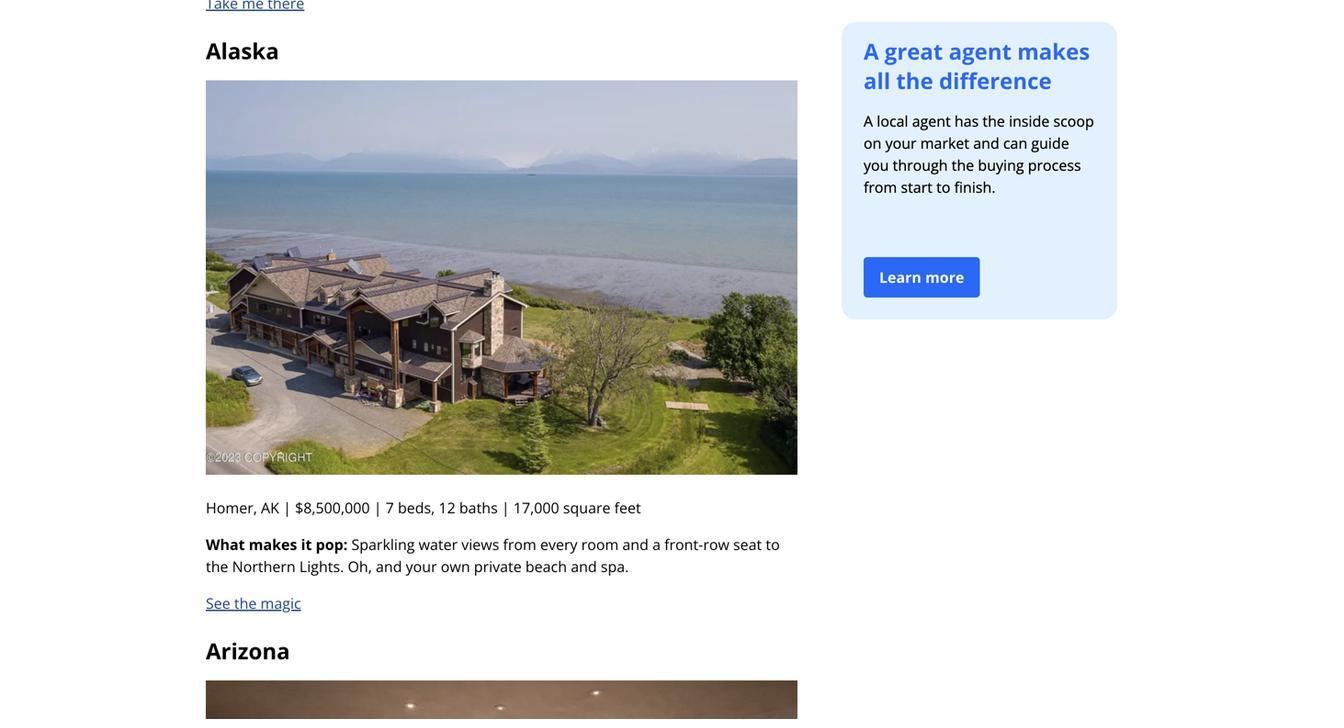 Task type: locate. For each thing, give the bounding box(es) containing it.
the right has
[[983, 111, 1006, 131]]

0 horizontal spatial |
[[283, 498, 291, 518]]

|
[[283, 498, 291, 518], [374, 498, 382, 518]]

0 horizontal spatial from
[[503, 535, 537, 555]]

private
[[474, 557, 522, 577]]

your inside sparkling water views from every room and a front-row seat to the northern lights. oh, and your own private beach and spa.
[[406, 557, 437, 577]]

a local agent has the inside scoop on your market and can guide you through the buying process from start to finish.
[[864, 111, 1095, 197]]

you
[[864, 155, 889, 175]]

0 horizontal spatial to
[[766, 535, 780, 555]]

from
[[864, 177, 898, 197], [503, 535, 537, 555]]

room
[[582, 535, 619, 555]]

it
[[301, 535, 312, 555]]

1 vertical spatial your
[[406, 557, 437, 577]]

homer, ak | $8,500,000 | 7 beds, 12 baths | 17,000 square feet
[[206, 498, 645, 518]]

from up private
[[503, 535, 537, 555]]

the inside a great agent makes all the difference
[[897, 66, 934, 96]]

see
[[206, 594, 230, 614]]

learn more link
[[864, 257, 980, 298]]

1 horizontal spatial from
[[864, 177, 898, 197]]

1 vertical spatial to
[[766, 535, 780, 555]]

buying
[[978, 155, 1025, 175]]

all
[[864, 66, 891, 96]]

your down the local
[[886, 133, 917, 153]]

from down you
[[864, 177, 898, 197]]

the right all
[[897, 66, 934, 96]]

0 vertical spatial agent
[[949, 36, 1012, 66]]

what
[[206, 535, 245, 555]]

arizona
[[206, 637, 290, 666]]

0 vertical spatial a
[[864, 36, 879, 66]]

1 horizontal spatial |
[[374, 498, 382, 518]]

| right ak
[[283, 498, 291, 518]]

0 vertical spatial from
[[864, 177, 898, 197]]

scoop
[[1054, 111, 1095, 131]]

1 horizontal spatial your
[[886, 133, 917, 153]]

| left the 7
[[374, 498, 382, 518]]

and down the sparkling
[[376, 557, 402, 577]]

agent right the great
[[949, 36, 1012, 66]]

makes
[[1018, 36, 1090, 66], [249, 535, 297, 555]]

a inside a great agent makes all the difference
[[864, 36, 879, 66]]

every
[[540, 535, 578, 555]]

from inside a local agent has the inside scoop on your market and can guide you through the buying process from start to finish.
[[864, 177, 898, 197]]

your
[[886, 133, 917, 153], [406, 557, 437, 577]]

makes up "scoop"
[[1018, 36, 1090, 66]]

and up buying
[[974, 133, 1000, 153]]

to
[[937, 177, 951, 197], [766, 535, 780, 555]]

0 horizontal spatial makes
[[249, 535, 297, 555]]

a left the great
[[864, 36, 879, 66]]

1 horizontal spatial makes
[[1018, 36, 1090, 66]]

1 vertical spatial agent
[[913, 111, 951, 131]]

a
[[653, 535, 661, 555]]

1 vertical spatial a
[[864, 111, 873, 131]]

magic
[[261, 594, 301, 614]]

1 vertical spatial makes
[[249, 535, 297, 555]]

on
[[864, 133, 882, 153]]

to right start
[[937, 177, 951, 197]]

0 vertical spatial your
[[886, 133, 917, 153]]

agent up market
[[913, 111, 951, 131]]

see the magic link
[[206, 594, 301, 614]]

agent inside a local agent has the inside scoop on your market and can guide you through the buying process from start to finish.
[[913, 111, 951, 131]]

finish.
[[955, 177, 996, 197]]

agent for has
[[913, 111, 951, 131]]

the
[[897, 66, 934, 96], [983, 111, 1006, 131], [952, 155, 975, 175], [206, 557, 228, 577], [234, 594, 257, 614]]

2 a from the top
[[864, 111, 873, 131]]

northern
[[232, 557, 296, 577]]

through
[[893, 155, 948, 175]]

0 vertical spatial makes
[[1018, 36, 1090, 66]]

the right "see"
[[234, 594, 257, 614]]

1 horizontal spatial to
[[937, 177, 951, 197]]

see the magic
[[206, 594, 301, 614]]

your down "water"
[[406, 557, 437, 577]]

difference
[[939, 66, 1052, 96]]

1 a from the top
[[864, 36, 879, 66]]

1 vertical spatial from
[[503, 535, 537, 555]]

can
[[1004, 133, 1028, 153]]

0 vertical spatial to
[[937, 177, 951, 197]]

and
[[974, 133, 1000, 153], [623, 535, 649, 555], [376, 557, 402, 577], [571, 557, 597, 577]]

agent
[[949, 36, 1012, 66], [913, 111, 951, 131]]

17,000
[[514, 498, 560, 518]]

7
[[386, 498, 394, 518]]

agent inside a great agent makes all the difference
[[949, 36, 1012, 66]]

front-
[[665, 535, 704, 555]]

the down "what"
[[206, 557, 228, 577]]

spa.
[[601, 557, 629, 577]]

oh,
[[348, 557, 372, 577]]

a
[[864, 36, 879, 66], [864, 111, 873, 131]]

0 horizontal spatial your
[[406, 557, 437, 577]]

row
[[704, 535, 730, 555]]

2 | from the left
[[374, 498, 382, 518]]

to right seat
[[766, 535, 780, 555]]

inside
[[1009, 111, 1050, 131]]

learn more
[[880, 267, 965, 287]]

makes up northern at the bottom left
[[249, 535, 297, 555]]

guide
[[1032, 133, 1070, 153]]

a inside a local agent has the inside scoop on your market and can guide you through the buying process from start to finish.
[[864, 111, 873, 131]]

your inside a local agent has the inside scoop on your market and can guide you through the buying process from start to finish.
[[886, 133, 917, 153]]

a up on
[[864, 111, 873, 131]]



Task type: vqa. For each thing, say whether or not it's contained in the screenshot.
topmost agent
yes



Task type: describe. For each thing, give the bounding box(es) containing it.
homer,
[[206, 498, 257, 518]]

market
[[921, 133, 970, 153]]

and down room
[[571, 557, 597, 577]]

and left a
[[623, 535, 649, 555]]

to inside sparkling water views from every room and a front-row seat to the northern lights. oh, and your own private beach and spa.
[[766, 535, 780, 555]]

to inside a local agent has the inside scoop on your market and can guide you through the buying process from start to finish.
[[937, 177, 951, 197]]

makes inside a great agent makes all the difference
[[1018, 36, 1090, 66]]

from inside sparkling water views from every room and a front-row seat to the northern lights. oh, and your own private beach and spa.
[[503, 535, 537, 555]]

sparkling
[[352, 535, 415, 555]]

the up the finish.
[[952, 155, 975, 175]]

$8,500,000
[[295, 498, 370, 518]]

feet
[[615, 498, 641, 518]]

water
[[419, 535, 458, 555]]

alaska
[[206, 36, 279, 66]]

the inside sparkling water views from every room and a front-row seat to the northern lights. oh, and your own private beach and spa.
[[206, 557, 228, 577]]

sparkling water views from every room and a front-row seat to the northern lights. oh, and your own private beach and spa.
[[206, 535, 780, 577]]

pop:
[[316, 535, 348, 555]]

own
[[441, 557, 470, 577]]

baths |
[[460, 498, 510, 518]]

beds,
[[398, 498, 435, 518]]

agent for makes
[[949, 36, 1012, 66]]

a for a great agent makes all the difference
[[864, 36, 879, 66]]

start
[[901, 177, 933, 197]]

a for a local agent has the inside scoop on your market and can guide you through the buying process from start to finish.
[[864, 111, 873, 131]]

process
[[1028, 155, 1082, 175]]

12
[[439, 498, 456, 518]]

local
[[877, 111, 909, 131]]

1 | from the left
[[283, 498, 291, 518]]

a great agent makes all the difference
[[864, 36, 1090, 96]]

views
[[462, 535, 499, 555]]

and inside a local agent has the inside scoop on your market and can guide you through the buying process from start to finish.
[[974, 133, 1000, 153]]

learn
[[880, 267, 922, 287]]

lights.
[[300, 557, 344, 577]]

more
[[926, 267, 965, 287]]

beach
[[526, 557, 567, 577]]

what makes it pop:
[[206, 535, 352, 555]]

ak
[[261, 498, 279, 518]]

has
[[955, 111, 979, 131]]

great
[[885, 36, 943, 66]]

seat
[[734, 535, 762, 555]]

square
[[563, 498, 611, 518]]



